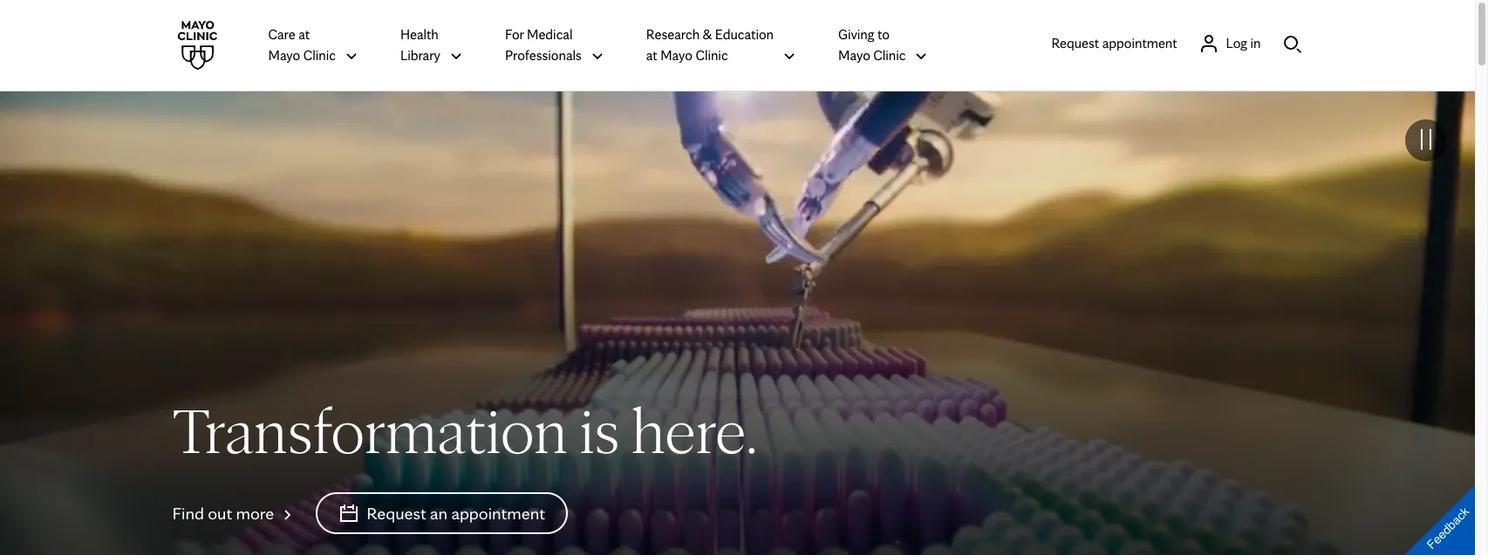 Task type: describe. For each thing, give the bounding box(es) containing it.
request an appointment
[[367, 503, 545, 524]]

here.
[[632, 390, 758, 469]]

is
[[580, 390, 620, 469]]

clinic for care at mayo clinic
[[303, 47, 336, 64]]

feedback
[[1425, 505, 1473, 553]]

at inside the care at mayo clinic
[[299, 26, 310, 43]]

Request an appointment text field
[[367, 502, 545, 526]]

health library button
[[401, 24, 463, 67]]

library
[[401, 47, 441, 64]]

research & education at mayo clinic
[[647, 26, 774, 64]]

giving to mayo clinic button
[[839, 24, 929, 67]]

log
[[1227, 34, 1248, 51]]

to
[[878, 26, 890, 43]]

giving to mayo clinic
[[839, 26, 906, 64]]

mayo for care at mayo clinic
[[268, 47, 300, 64]]

find
[[172, 503, 204, 524]]

Log in text field
[[1227, 33, 1262, 54]]

request appointment link
[[1052, 33, 1178, 54]]

health library
[[401, 26, 441, 64]]

in
[[1251, 34, 1262, 51]]

care at mayo clinic
[[268, 26, 336, 64]]

clinic inside research & education at mayo clinic
[[696, 47, 728, 64]]

transformation is here.
[[172, 390, 758, 469]]

request for request an appointment
[[367, 503, 426, 524]]

research
[[647, 26, 700, 43]]

feedback button
[[1390, 471, 1489, 556]]

request appointment
[[1052, 34, 1178, 51]]

clinic for giving to mayo clinic
[[874, 47, 906, 64]]



Task type: vqa. For each thing, say whether or not it's contained in the screenshot.
a
no



Task type: locate. For each thing, give the bounding box(es) containing it.
for
[[505, 26, 524, 43]]

mayo inside research & education at mayo clinic
[[661, 47, 693, 64]]

clinic inside the care at mayo clinic
[[303, 47, 336, 64]]

mayo for giving to mayo clinic
[[839, 47, 871, 64]]

1 clinic from the left
[[303, 47, 336, 64]]

0 horizontal spatial clinic
[[303, 47, 336, 64]]

2 horizontal spatial mayo
[[839, 47, 871, 64]]

1 vertical spatial appointment
[[452, 503, 545, 524]]

out
[[208, 503, 232, 524]]

appointment
[[1103, 34, 1178, 51], [452, 503, 545, 524]]

mayo down "research"
[[661, 47, 693, 64]]

at down "research"
[[647, 47, 658, 64]]

clinic
[[303, 47, 336, 64], [696, 47, 728, 64], [874, 47, 906, 64]]

request for request appointment
[[1052, 34, 1100, 51]]

care at mayo clinic button
[[268, 24, 359, 67]]

1 horizontal spatial request
[[1052, 34, 1100, 51]]

find out more link
[[172, 502, 295, 526]]

mayo inside giving to mayo clinic
[[839, 47, 871, 64]]

clinic inside giving to mayo clinic
[[874, 47, 906, 64]]

1 vertical spatial at
[[647, 47, 658, 64]]

research & education at mayo clinic button
[[647, 24, 797, 67]]

request inside text field
[[1052, 34, 1100, 51]]

more
[[236, 503, 274, 524]]

mayo down care
[[268, 47, 300, 64]]

request an appointment link
[[316, 493, 568, 535]]

at
[[299, 26, 310, 43], [647, 47, 658, 64]]

mayo down giving
[[839, 47, 871, 64]]

professionals
[[505, 47, 582, 64]]

health
[[401, 26, 439, 43]]

medical
[[527, 26, 573, 43]]

2 mayo from the left
[[661, 47, 693, 64]]

0 vertical spatial request
[[1052, 34, 1100, 51]]

1 mayo from the left
[[268, 47, 300, 64]]

&
[[703, 26, 712, 43]]

appointment inside text field
[[452, 503, 545, 524]]

transformation
[[172, 390, 568, 469]]

for medical professionals button
[[505, 24, 605, 67]]

mayo inside the care at mayo clinic
[[268, 47, 300, 64]]

2 clinic from the left
[[696, 47, 728, 64]]

1 horizontal spatial at
[[647, 47, 658, 64]]

at right care
[[299, 26, 310, 43]]

1 horizontal spatial mayo
[[661, 47, 693, 64]]

giving
[[839, 26, 875, 43]]

request inside text field
[[367, 503, 426, 524]]

appointment inside text field
[[1103, 34, 1178, 51]]

mayo
[[268, 47, 300, 64], [661, 47, 693, 64], [839, 47, 871, 64]]

0 horizontal spatial at
[[299, 26, 310, 43]]

0 horizontal spatial mayo
[[268, 47, 300, 64]]

Request appointment text field
[[1052, 33, 1178, 54]]

find out more
[[172, 503, 274, 524]]

3 mayo from the left
[[839, 47, 871, 64]]

0 vertical spatial appointment
[[1103, 34, 1178, 51]]

log in link
[[1199, 33, 1262, 54]]

log in
[[1227, 34, 1262, 51]]

care
[[268, 26, 296, 43]]

for medical professionals
[[505, 26, 582, 64]]

mayo clinic home page image
[[172, 21, 221, 70]]

3 clinic from the left
[[874, 47, 906, 64]]

request
[[1052, 34, 1100, 51], [367, 503, 426, 524]]

Find out more text field
[[172, 502, 274, 526]]

at inside research & education at mayo clinic
[[647, 47, 658, 64]]

0 horizontal spatial request
[[367, 503, 426, 524]]

1 horizontal spatial appointment
[[1103, 34, 1178, 51]]

2 horizontal spatial clinic
[[874, 47, 906, 64]]

0 vertical spatial at
[[299, 26, 310, 43]]

education
[[716, 26, 774, 43]]

1 horizontal spatial clinic
[[696, 47, 728, 64]]

1 vertical spatial request
[[367, 503, 426, 524]]

0 horizontal spatial appointment
[[452, 503, 545, 524]]

an
[[430, 503, 448, 524]]



